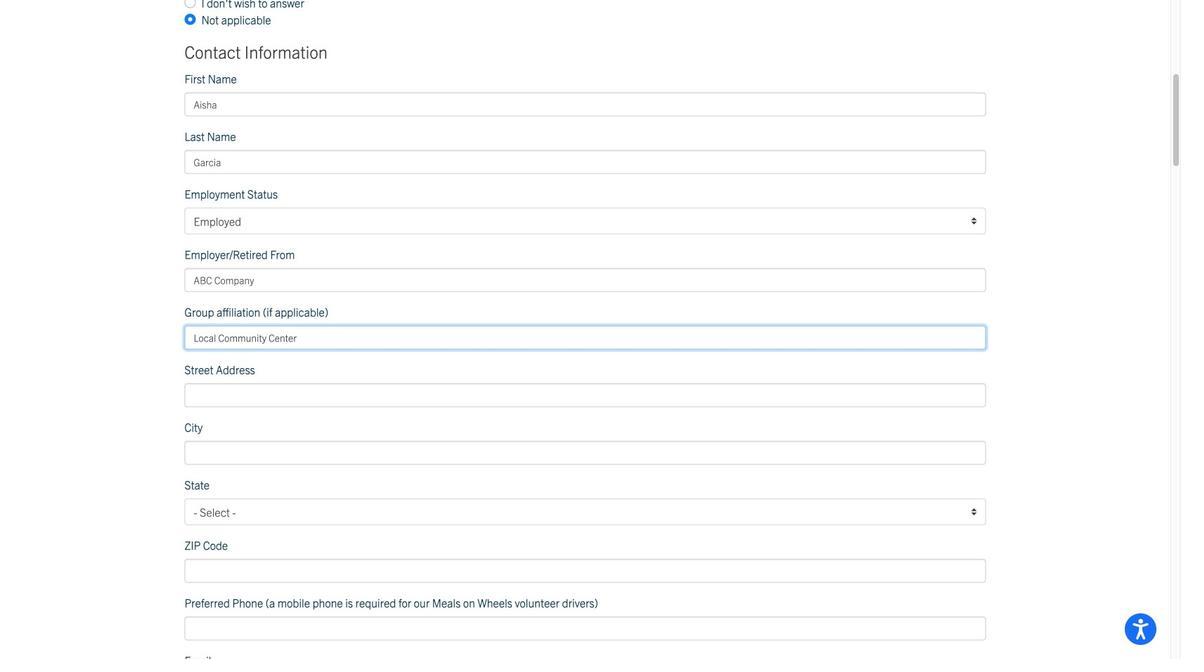 Task type: describe. For each thing, give the bounding box(es) containing it.
open accessibe: accessibility options, statement and help image
[[1133, 619, 1148, 640]]



Task type: locate. For each thing, give the bounding box(es) containing it.
None text field
[[185, 92, 986, 116], [185, 268, 986, 292], [185, 326, 986, 350], [185, 92, 986, 116], [185, 268, 986, 292], [185, 326, 986, 350]]

None text field
[[185, 150, 986, 174], [185, 383, 986, 407], [185, 441, 986, 465], [185, 559, 986, 583], [185, 617, 986, 641], [185, 150, 986, 174], [185, 383, 986, 407], [185, 441, 986, 465], [185, 559, 986, 583], [185, 617, 986, 641]]



